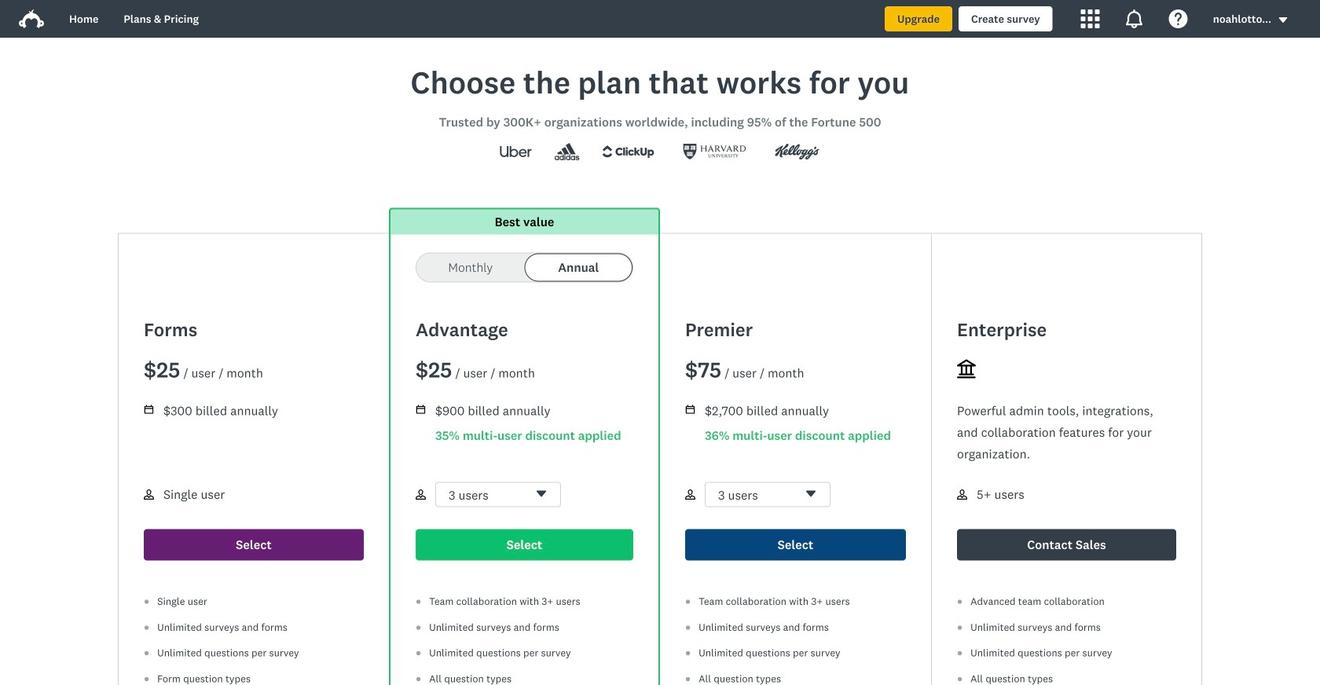 Task type: locate. For each thing, give the bounding box(es) containing it.
dropdown arrow icon image
[[1278, 15, 1289, 26], [1279, 17, 1287, 23]]

0 horizontal spatial select menu field
[[435, 482, 561, 508]]

Select Menu field
[[435, 482, 561, 508], [705, 482, 831, 508]]

calendar icon image
[[144, 404, 154, 415], [416, 404, 426, 415], [685, 404, 695, 415], [144, 405, 153, 414], [416, 405, 425, 414], [686, 405, 695, 414]]

1 horizontal spatial select menu field
[[705, 482, 831, 508]]

1 user image from the left
[[144, 490, 154, 500]]

1 brand logo image from the top
[[19, 6, 44, 31]]

4 user image from the left
[[957, 490, 967, 500]]

user image
[[144, 490, 154, 500], [416, 490, 426, 500], [685, 490, 695, 500], [957, 490, 967, 500]]

building icon image
[[957, 359, 976, 378]]

notification center icon image
[[1125, 9, 1144, 28]]

brand logo image
[[19, 6, 44, 31], [19, 9, 44, 28]]

kellogg's image
[[761, 139, 835, 164]]

products icon image
[[1081, 9, 1100, 28], [1081, 9, 1100, 28]]

1 select menu field from the left
[[435, 482, 561, 508]]



Task type: vqa. For each thing, say whether or not it's contained in the screenshot.
1st the Products Icon
no



Task type: describe. For each thing, give the bounding box(es) containing it.
2 brand logo image from the top
[[19, 9, 44, 28]]

2 select menu field from the left
[[705, 482, 831, 508]]

help icon image
[[1169, 9, 1188, 28]]

3 user image from the left
[[685, 490, 695, 500]]

harvard image
[[669, 139, 761, 164]]

adidas image
[[546, 143, 588, 160]]

uber image
[[486, 139, 546, 164]]

2 user image from the left
[[416, 490, 426, 500]]

clickup image
[[588, 139, 669, 164]]



